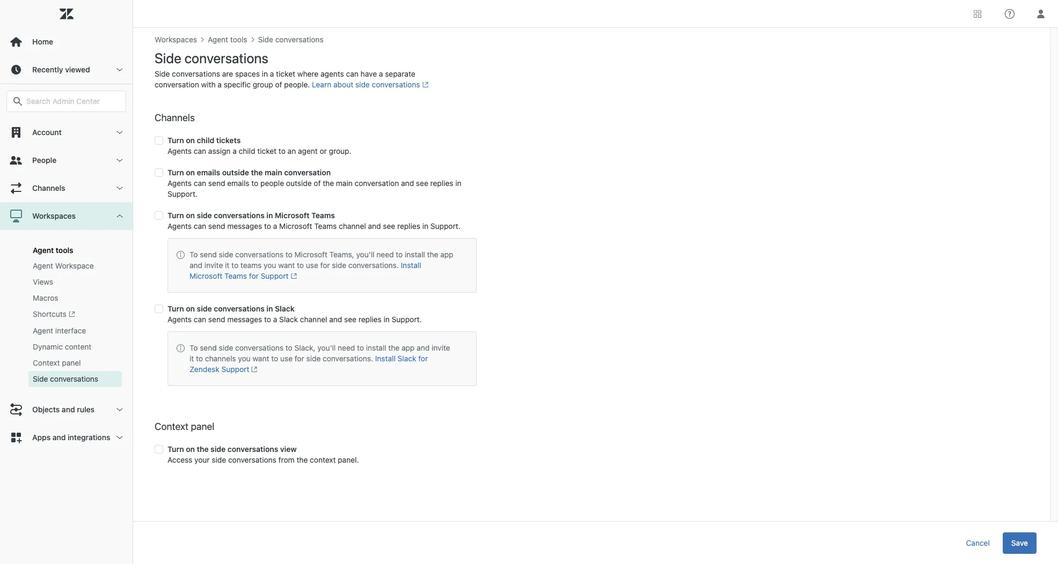 Task type: describe. For each thing, give the bounding box(es) containing it.
content
[[65, 343, 91, 352]]

home
[[32, 37, 53, 46]]

agent tools element
[[33, 246, 73, 255]]

save button
[[1003, 533, 1037, 554]]

context
[[33, 359, 60, 368]]

people button
[[0, 147, 133, 175]]

agent for agent tools
[[33, 246, 54, 255]]

macros
[[33, 294, 58, 303]]

cancel button
[[958, 533, 999, 554]]

context panel
[[33, 359, 81, 368]]

zendesk products image
[[974, 10, 982, 17]]

agent interface element
[[33, 326, 86, 337]]

panel
[[62, 359, 81, 368]]

cancel
[[966, 539, 990, 548]]

views link
[[28, 274, 122, 291]]

none search field inside primary element
[[1, 91, 132, 112]]

agent workspace element
[[33, 261, 94, 272]]

help image
[[1005, 9, 1015, 19]]

objects and rules
[[32, 406, 94, 415]]

macros element
[[33, 293, 58, 304]]

save
[[1012, 539, 1028, 548]]

and for apps
[[53, 434, 66, 443]]

recently
[[32, 65, 63, 74]]

agent workspace
[[33, 262, 94, 271]]

interface
[[55, 327, 86, 336]]

agent tools
[[33, 246, 73, 255]]

and for objects
[[62, 406, 75, 415]]

workspaces button
[[0, 202, 133, 230]]

agent for agent workspace
[[33, 262, 53, 271]]

apps and integrations button
[[0, 424, 133, 452]]

objects and rules button
[[0, 396, 133, 424]]

objects
[[32, 406, 60, 415]]

macros link
[[28, 291, 122, 307]]

side conversations link
[[28, 372, 122, 388]]

integrations
[[68, 434, 110, 443]]

agent for agent interface
[[33, 327, 53, 336]]

apps
[[32, 434, 51, 443]]

dynamic
[[33, 343, 63, 352]]

shortcuts link
[[28, 307, 122, 323]]

people
[[32, 156, 56, 165]]



Task type: locate. For each thing, give the bounding box(es) containing it.
tree inside primary element
[[0, 119, 133, 452]]

2 agent from the top
[[33, 262, 53, 271]]

tools
[[56, 246, 73, 255]]

1 agent from the top
[[33, 246, 54, 255]]

Search Admin Center field
[[26, 97, 119, 106]]

tree
[[0, 119, 133, 452]]

side
[[33, 375, 48, 384]]

workspaces
[[32, 212, 76, 221]]

agent up 'views'
[[33, 262, 53, 271]]

side conversations element
[[33, 374, 98, 385]]

agent
[[33, 246, 54, 255], [33, 262, 53, 271], [33, 327, 53, 336]]

home button
[[0, 28, 133, 56]]

dynamic content link
[[28, 340, 122, 356]]

and inside dropdown button
[[62, 406, 75, 415]]

and inside dropdown button
[[53, 434, 66, 443]]

agent interface
[[33, 327, 86, 336]]

and right the "apps"
[[53, 434, 66, 443]]

workspaces group
[[0, 230, 133, 396]]

side conversations
[[33, 375, 98, 384]]

tree containing account
[[0, 119, 133, 452]]

rules
[[77, 406, 94, 415]]

tree item
[[0, 202, 133, 396]]

agent workspace link
[[28, 258, 122, 274]]

dynamic content
[[33, 343, 91, 352]]

user menu image
[[1034, 7, 1048, 21]]

agent up dynamic
[[33, 327, 53, 336]]

0 vertical spatial and
[[62, 406, 75, 415]]

recently viewed button
[[0, 56, 133, 84]]

context panel element
[[33, 358, 81, 369]]

0 vertical spatial agent
[[33, 246, 54, 255]]

viewed
[[65, 65, 90, 74]]

1 vertical spatial agent
[[33, 262, 53, 271]]

conversations
[[50, 375, 98, 384]]

and left rules
[[62, 406, 75, 415]]

context panel link
[[28, 356, 122, 372]]

agent interface link
[[28, 323, 122, 340]]

channels
[[32, 184, 65, 193]]

tree item containing workspaces
[[0, 202, 133, 396]]

apps and integrations
[[32, 434, 110, 443]]

shortcuts element
[[33, 309, 75, 321]]

channels button
[[0, 175, 133, 202]]

shortcuts
[[33, 310, 66, 319]]

account
[[32, 128, 62, 137]]

recently viewed
[[32, 65, 90, 74]]

and
[[62, 406, 75, 415], [53, 434, 66, 443]]

agent left tools
[[33, 246, 54, 255]]

1 vertical spatial and
[[53, 434, 66, 443]]

dynamic content element
[[33, 342, 91, 353]]

views element
[[33, 277, 53, 288]]

tree item inside primary element
[[0, 202, 133, 396]]

primary element
[[0, 0, 133, 565]]

None search field
[[1, 91, 132, 112]]

account button
[[0, 119, 133, 147]]

3 agent from the top
[[33, 327, 53, 336]]

workspace
[[55, 262, 94, 271]]

views
[[33, 278, 53, 287]]

2 vertical spatial agent
[[33, 327, 53, 336]]



Task type: vqa. For each thing, say whether or not it's contained in the screenshot.
Account DROPDOWN BUTTON on the top
yes



